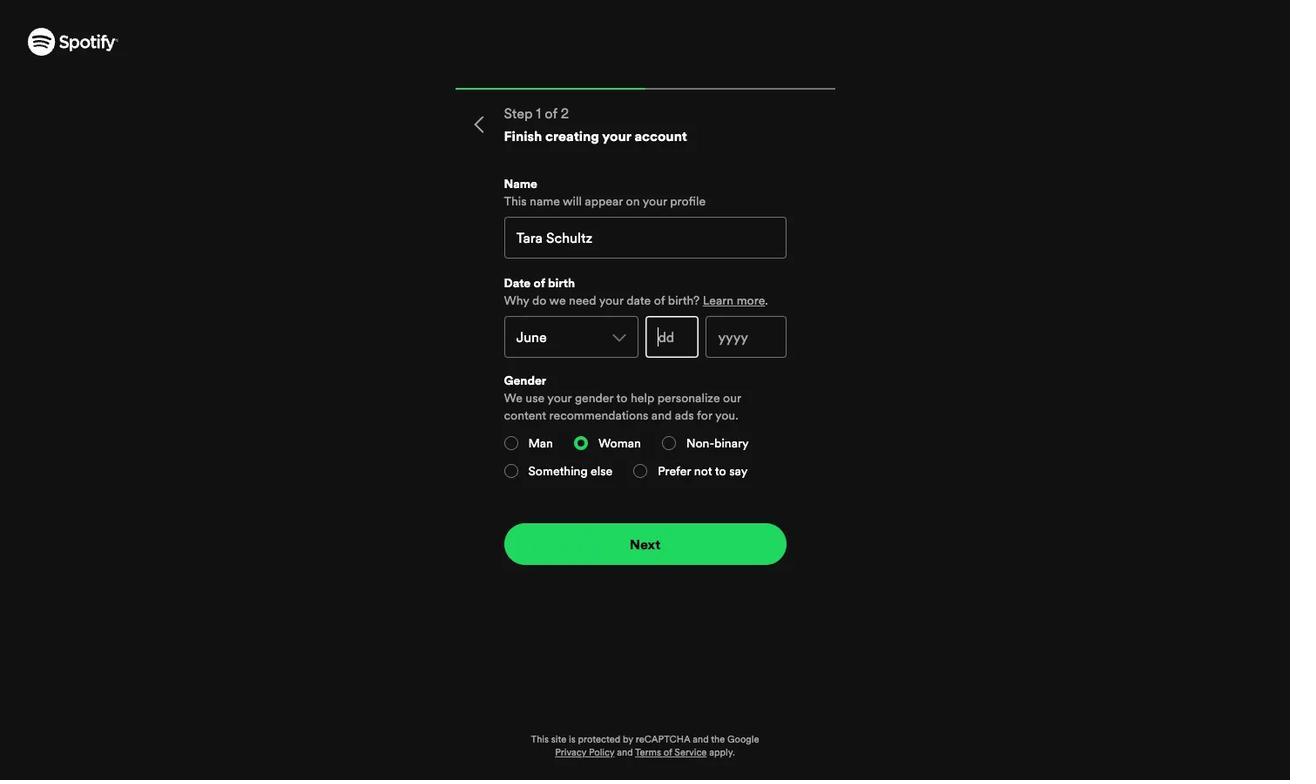 Task type: vqa. For each thing, say whether or not it's contained in the screenshot.
MONTH in $16.99 per month
no



Task type: describe. For each thing, give the bounding box(es) containing it.
2 horizontal spatial and
[[693, 733, 709, 746]]

account
[[635, 126, 687, 145]]

your inside gender we use your gender to help personalize our content recommendations and ads for you.
[[547, 389, 572, 407]]

non-binary
[[686, 435, 749, 452]]

recommendations
[[549, 407, 648, 424]]

on
[[626, 192, 640, 210]]

terms of service link
[[635, 746, 707, 760]]

non-
[[686, 435, 714, 452]]

finish
[[504, 126, 542, 145]]

option group containing gender
[[504, 372, 786, 496]]

google
[[727, 733, 759, 746]]

step 1 of 2 finish creating your account
[[504, 104, 687, 145]]

ads
[[675, 407, 694, 424]]

not
[[694, 463, 712, 480]]

need
[[569, 292, 596, 309]]

name
[[530, 192, 560, 210]]

prefer
[[658, 463, 691, 480]]

apply.
[[709, 746, 735, 760]]

appear
[[585, 192, 623, 210]]

name this name will appear on your profile
[[504, 175, 706, 210]]

learn
[[703, 292, 734, 309]]

else
[[591, 463, 613, 480]]

why
[[504, 292, 529, 309]]

of inside the this site is protected by recaptcha and the google privacy policy and terms of service apply.
[[663, 746, 672, 760]]

birth?
[[668, 292, 700, 309]]

more
[[737, 292, 765, 309]]

privacy policy link
[[555, 746, 614, 760]]

do
[[532, 292, 546, 309]]

policy
[[589, 746, 614, 760]]

service
[[674, 746, 707, 760]]

personalize
[[657, 389, 720, 407]]

by
[[623, 733, 633, 746]]

this inside the this site is protected by recaptcha and the google privacy policy and terms of service apply.
[[531, 733, 549, 746]]

say
[[729, 463, 748, 480]]

something else
[[528, 463, 613, 480]]

your inside name this name will appear on your profile
[[643, 192, 667, 210]]

next
[[630, 535, 660, 554]]

help
[[631, 389, 654, 407]]

man
[[528, 435, 553, 452]]

something
[[528, 463, 588, 480]]

site
[[551, 733, 566, 746]]

step
[[504, 104, 533, 123]]

you.
[[715, 407, 738, 424]]



Task type: locate. For each thing, give the bounding box(es) containing it.
recaptcha
[[636, 733, 690, 746]]

privacy
[[555, 746, 586, 760]]

option group
[[504, 372, 786, 496]]

prefer not to say
[[658, 463, 748, 480]]

birth
[[548, 274, 575, 292]]

protected
[[578, 733, 620, 746]]

date of birth why do we need your date of birth? learn more .
[[504, 274, 768, 309]]

1 horizontal spatial this
[[531, 733, 549, 746]]

1 vertical spatial this
[[531, 733, 549, 746]]

is
[[569, 733, 576, 746]]

Name text field
[[504, 217, 786, 259]]

0 horizontal spatial to
[[616, 389, 628, 407]]

0 horizontal spatial this
[[504, 192, 527, 210]]

to right not
[[715, 463, 726, 480]]

1 horizontal spatial and
[[651, 407, 672, 424]]

1
[[536, 104, 541, 123]]

woman
[[598, 435, 641, 452]]

1 vertical spatial to
[[715, 463, 726, 480]]

creating
[[545, 126, 599, 145]]

.
[[765, 292, 768, 309]]

your inside step 1 of 2 finish creating your account
[[602, 126, 631, 145]]

your right on on the top left
[[643, 192, 667, 210]]

gender
[[504, 372, 546, 389]]

we
[[504, 389, 522, 407]]

and inside gender we use your gender to help personalize our content recommendations and ads for you.
[[651, 407, 672, 424]]

of inside step 1 of 2 finish creating your account
[[545, 104, 557, 123]]

gender we use your gender to help personalize our content recommendations and ads for you.
[[504, 372, 741, 424]]

and
[[651, 407, 672, 424], [693, 733, 709, 746], [617, 746, 633, 760]]

profile
[[670, 192, 706, 210]]

2
[[561, 104, 569, 123]]

and for help
[[651, 407, 672, 424]]

0 horizontal spatial and
[[617, 746, 633, 760]]

and left terms
[[617, 746, 633, 760]]

learn more link
[[703, 292, 765, 309]]

0 vertical spatial this
[[504, 192, 527, 210]]

gender
[[575, 389, 613, 407]]

your
[[602, 126, 631, 145], [643, 192, 667, 210], [599, 292, 623, 309], [547, 389, 572, 407]]

this left 'name'
[[504, 192, 527, 210]]

to
[[616, 389, 628, 407], [715, 463, 726, 480]]

and left 'ads'
[[651, 407, 672, 424]]

your left date
[[599, 292, 623, 309]]

1 horizontal spatial to
[[715, 463, 726, 480]]

binary
[[714, 435, 749, 452]]

use
[[526, 389, 545, 407]]

will
[[563, 192, 582, 210]]

your left account
[[602, 126, 631, 145]]

the
[[711, 733, 725, 746]]

this inside name this name will appear on your profile
[[504, 192, 527, 210]]

your right use at the left
[[547, 389, 572, 407]]

we
[[549, 292, 566, 309]]

to left help
[[616, 389, 628, 407]]

terms
[[635, 746, 661, 760]]

name
[[504, 175, 537, 192]]

spotify image
[[28, 28, 118, 56]]

your inside date of birth why do we need your date of birth? learn more .
[[599, 292, 623, 309]]

content
[[504, 407, 546, 424]]

0 vertical spatial to
[[616, 389, 628, 407]]

this
[[504, 192, 527, 210], [531, 733, 549, 746]]

for
[[697, 407, 712, 424]]

date
[[504, 274, 531, 292]]

next button
[[504, 523, 786, 565]]

and left the the
[[693, 733, 709, 746]]

this left site
[[531, 733, 549, 746]]

and for and
[[617, 746, 633, 760]]

our
[[723, 389, 741, 407]]

date
[[626, 292, 651, 309]]

to inside gender we use your gender to help personalize our content recommendations and ads for you.
[[616, 389, 628, 407]]

this site is protected by recaptcha and the google privacy policy and terms of service apply.
[[531, 733, 759, 760]]

of
[[545, 104, 557, 123], [534, 274, 545, 292], [654, 292, 665, 309], [663, 746, 672, 760]]



